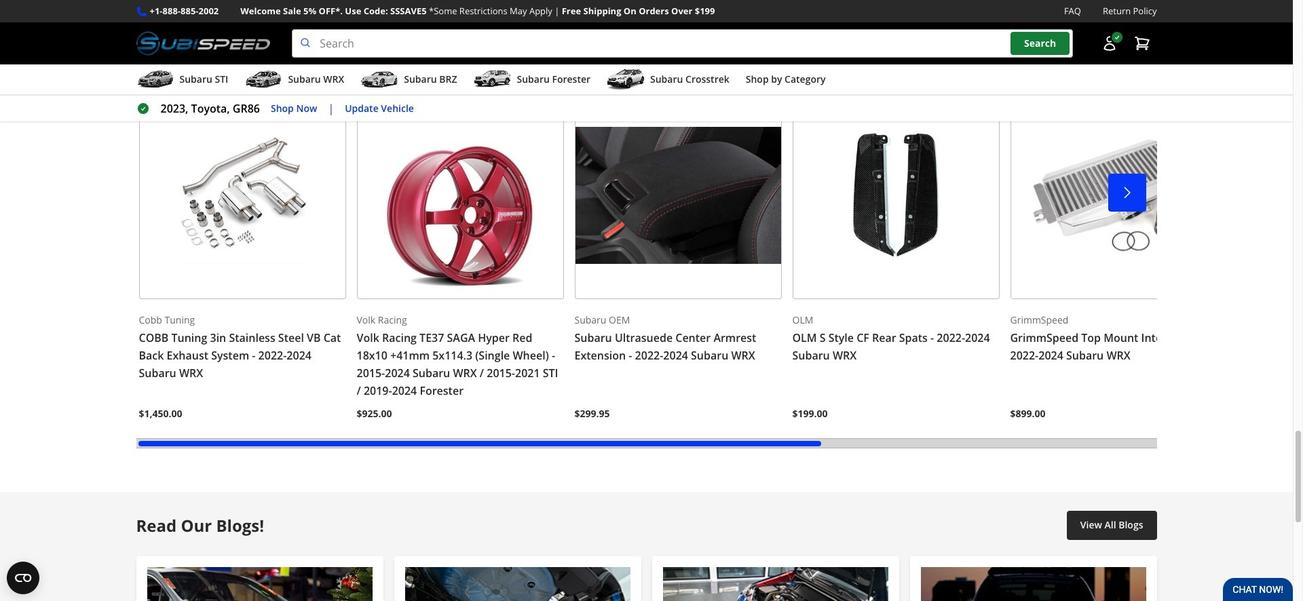 Task type: vqa. For each thing, say whether or not it's contained in the screenshot.
the Open widget image
yes



Task type: locate. For each thing, give the bounding box(es) containing it.
button image
[[1101, 35, 1117, 52]]

cob516100 cobb tuning 3in stainless steel vb cat back exhaust system 22+ subaru wrx, image
[[139, 92, 346, 299]]

a subaru sti thumbnail image image
[[136, 69, 174, 90]]

subispeed logo image
[[136, 29, 270, 58]]

wrx/sti engine bay image
[[663, 567, 888, 601]]

olmb.47011.1 olm s style carbon fiber rear spats - 2022+ subaru wrx, image
[[792, 92, 999, 299]]

wrx/sti interior image
[[147, 567, 372, 601]]



Task type: describe. For each thing, give the bounding box(es) containing it.
open widget image
[[7, 562, 39, 595]]

a subaru wrx thumbnail image image
[[245, 69, 283, 90]]

a subaru brz thumbnail image image
[[361, 69, 399, 90]]

subj2010vc001 subaru ultrasuede center armrest extension - 2022+ subaru wrx, image
[[574, 92, 781, 299]]

a subaru forester thumbnail image image
[[473, 69, 511, 90]]

search input field
[[292, 29, 1073, 58]]

wrx/sti aftermarket light image
[[921, 567, 1146, 601]]

grm113049 grimmspeed top mount intercooler 2022+ subaru wrx, image
[[1010, 92, 1217, 299]]

wrx/sti exhaust image
[[405, 567, 630, 601]]

a subaru crosstrek thumbnail image image
[[607, 69, 645, 90]]

vlkwvdgy41ehr volk te37 saga hyper red 18x10 +41 - 2015+ wrx / 2015+ stix4, image
[[357, 92, 564, 299]]



